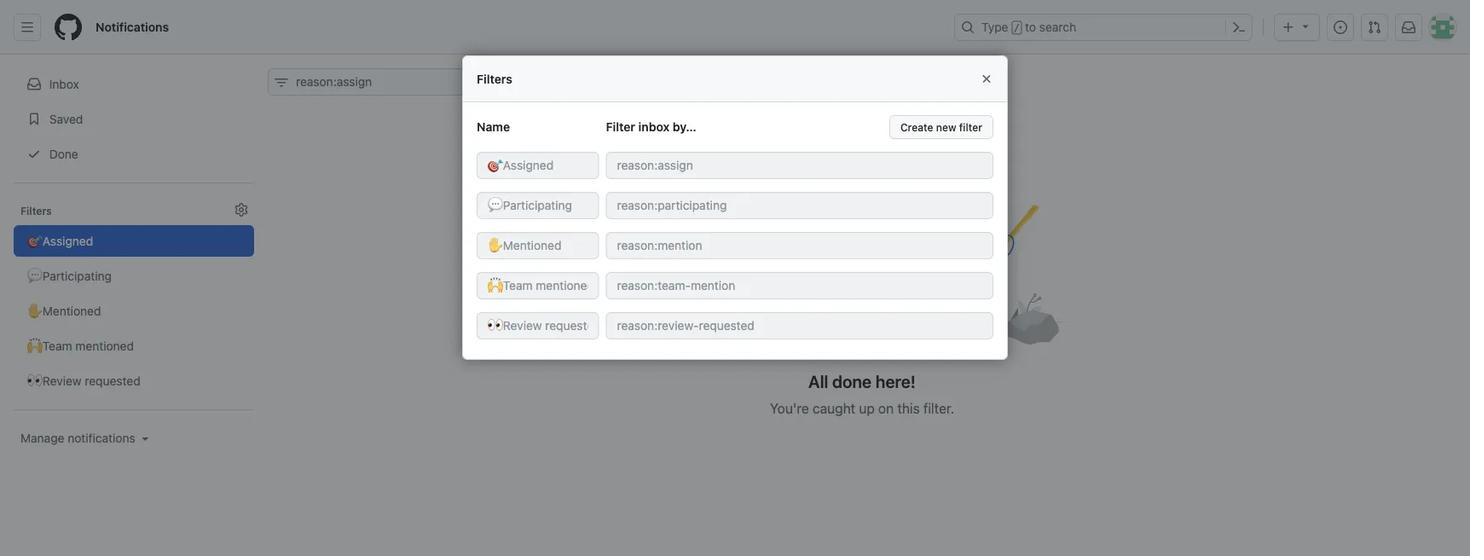 Task type: locate. For each thing, give the bounding box(es) containing it.
filter zero image
[[658, 164, 1067, 357]]

assigned
[[42, 234, 93, 248]]

triangle down image right "plus" image
[[1299, 19, 1313, 33]]

team
[[42, 339, 72, 353]]

filters up 🎯
[[20, 205, 52, 217]]

requested
[[85, 374, 140, 388]]

this
[[898, 400, 920, 416]]

💬 participating link
[[14, 260, 254, 292]]

by…
[[673, 120, 697, 134]]

inbox
[[639, 120, 670, 134]]

reason:review-requested text field
[[606, 312, 994, 340]]

done
[[833, 372, 872, 392]]

manage notifications button
[[20, 430, 152, 447]]

👀
[[27, 374, 39, 388]]

filter
[[960, 121, 983, 133]]

reason:participating text field
[[606, 192, 994, 219]]

filter
[[606, 120, 636, 134]]

🙌
[[27, 339, 39, 353]]

bookmark image
[[27, 112, 41, 126]]

reason:team-mention text field
[[606, 272, 994, 300]]

filters up name
[[477, 72, 513, 86]]

mentioned
[[75, 339, 134, 353]]

saved
[[46, 112, 83, 126]]

None search field
[[268, 68, 946, 96]]

0 vertical spatial filters
[[477, 72, 513, 86]]

0 horizontal spatial filters
[[20, 205, 52, 217]]

filters
[[477, 72, 513, 86], [20, 205, 52, 217]]

reason:mention text field
[[606, 232, 994, 260]]

check image
[[27, 147, 41, 161]]

git pull request image
[[1368, 20, 1382, 34]]

triangle down image right notifications
[[139, 432, 152, 445]]

triangle down image
[[1299, 19, 1313, 33], [139, 432, 152, 445]]

type
[[982, 20, 1009, 34]]

0 vertical spatial triangle down image
[[1299, 19, 1313, 33]]

reason:assign text field
[[606, 152, 994, 179]]

💬 Participating text field
[[477, 192, 599, 219]]

filters dialog
[[462, 56, 1008, 360]]

🎯 assigned link
[[14, 225, 254, 257]]

up
[[859, 400, 875, 416]]

name
[[477, 120, 510, 134]]

🎯 Assigned text field
[[477, 152, 599, 179]]

👀 review requested
[[27, 374, 140, 388]]

customize filters image
[[235, 203, 248, 217]]

plus image
[[1282, 20, 1296, 34]]

0 horizontal spatial triangle down image
[[139, 432, 152, 445]]

done
[[46, 147, 78, 161]]

saved link
[[14, 103, 254, 135]]

1 horizontal spatial triangle down image
[[1299, 19, 1313, 33]]

1 horizontal spatial filters
[[477, 72, 513, 86]]

1 vertical spatial triangle down image
[[139, 432, 152, 445]]



Task type: describe. For each thing, give the bounding box(es) containing it.
manage notifications
[[20, 431, 135, 445]]

👀 review requested link
[[14, 365, 254, 397]]

🎯
[[27, 234, 39, 248]]

🙌 Team mentioned text field
[[477, 272, 599, 300]]

🙌 team mentioned
[[27, 339, 134, 353]]

filter inbox by…
[[606, 120, 697, 134]]

notifications element
[[14, 55, 1008, 488]]

search
[[1040, 20, 1077, 34]]

review
[[42, 374, 82, 388]]

on
[[879, 400, 894, 416]]

inbox image
[[27, 77, 41, 91]]

🎯 assigned
[[27, 234, 93, 248]]

all
[[809, 372, 829, 392]]

/
[[1014, 22, 1020, 34]]

command palette image
[[1233, 20, 1246, 34]]

triangle down image inside manage notifications 'popup button'
[[139, 432, 152, 445]]

all done here! you're caught up on this filter.
[[770, 372, 955, 416]]

💬
[[27, 269, 39, 283]]

to
[[1026, 20, 1037, 34]]

🙌 team mentioned link
[[14, 330, 254, 362]]

notifications
[[68, 431, 135, 445]]

participating
[[42, 269, 112, 283]]

inbox link
[[14, 68, 254, 100]]

✋
[[27, 304, 39, 318]]

manage
[[20, 431, 64, 445]]

here!
[[876, 372, 916, 392]]

create
[[901, 121, 934, 133]]

filters inside dialog
[[477, 72, 513, 86]]

👀 Review requested text field
[[477, 312, 599, 340]]

✋ Mentioned text field
[[477, 232, 599, 260]]

✋ mentioned link
[[14, 295, 254, 327]]

filter image
[[275, 76, 288, 90]]

notifications link
[[89, 14, 176, 41]]

done link
[[14, 138, 254, 170]]

✋ mentioned
[[27, 304, 101, 318]]

1 vertical spatial filters
[[20, 205, 52, 217]]

inbox
[[49, 77, 79, 91]]

mentioned
[[42, 304, 101, 318]]

homepage image
[[55, 14, 82, 41]]

create new filter button
[[890, 115, 994, 139]]

notifications image
[[1403, 20, 1416, 34]]

you're
[[770, 400, 809, 416]]

Filter notifications text field
[[268, 68, 946, 96]]

notifications
[[96, 20, 169, 34]]

filter.
[[924, 400, 955, 416]]

type / to search
[[982, 20, 1077, 34]]

new
[[937, 121, 957, 133]]

issue opened image
[[1334, 20, 1348, 34]]

create new filter
[[901, 121, 983, 133]]

close dialog image
[[980, 72, 994, 86]]

caught
[[813, 400, 856, 416]]

💬 participating
[[27, 269, 112, 283]]



Task type: vqa. For each thing, say whether or not it's contained in the screenshot.
calculation
no



